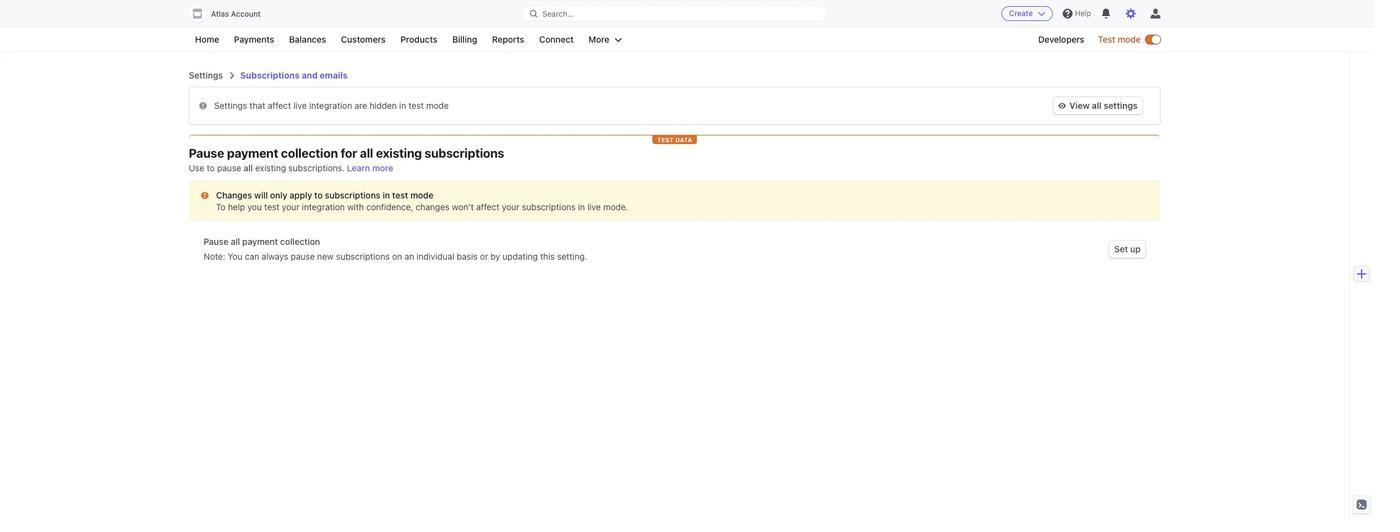 Task type: vqa. For each thing, say whether or not it's contained in the screenshot.
first The Receive from the top
no



Task type: describe. For each thing, give the bounding box(es) containing it.
home
[[195, 34, 219, 45]]

with
[[347, 202, 364, 212]]

all inside the pause all payment collection note: you can always pause new subscriptions on an individual basis or by updating this setting.
[[231, 237, 240, 247]]

to inside pause payment collection for all existing subscriptions use to pause all existing subscriptions. learn more
[[207, 163, 215, 173]]

collection inside pause payment collection for all existing subscriptions use to pause all existing subscriptions. learn more
[[281, 146, 338, 160]]

developers
[[1039, 34, 1085, 45]]

2 horizontal spatial in
[[578, 202, 585, 212]]

for
[[341, 146, 357, 160]]

that
[[250, 100, 265, 111]]

payments link
[[228, 32, 281, 47]]

emails
[[320, 70, 348, 80]]

0 vertical spatial integration
[[309, 100, 352, 111]]

create button
[[1002, 6, 1053, 21]]

payment inside the pause all payment collection note: you can always pause new subscriptions on an individual basis or by updating this setting.
[[242, 237, 278, 247]]

0 horizontal spatial in
[[383, 190, 390, 201]]

atlas
[[211, 9, 229, 19]]

developers link
[[1032, 32, 1091, 47]]

basis
[[457, 251, 478, 262]]

subscriptions up with
[[325, 190, 381, 201]]

reports link
[[486, 32, 531, 47]]

subscriptions inside pause payment collection for all existing subscriptions use to pause all existing subscriptions. learn more
[[425, 146, 504, 160]]

will
[[254, 190, 268, 201]]

more button
[[583, 32, 628, 47]]

apply
[[290, 190, 312, 201]]

subscriptions and emails
[[240, 70, 348, 80]]

up
[[1131, 244, 1141, 254]]

only
[[270, 190, 287, 201]]

updating
[[503, 251, 538, 262]]

view all settings button
[[1054, 97, 1143, 115]]

test mode
[[1098, 34, 1141, 45]]

integration inside the changes will only apply to subscriptions in test mode to help you test your integration with confidence, changes won't affect your subscriptions in live mode.
[[302, 202, 345, 212]]

pause for pause all payment collection
[[204, 237, 229, 247]]

svg image
[[201, 192, 209, 199]]

all inside button
[[1092, 100, 1102, 111]]

by
[[491, 251, 500, 262]]

you
[[248, 202, 262, 212]]

2 horizontal spatial test
[[409, 100, 424, 111]]

subscriptions inside the pause all payment collection note: you can always pause new subscriptions on an individual basis or by updating this setting.
[[336, 251, 390, 262]]

changes will only apply to subscriptions in test mode to help you test your integration with confidence, changes won't affect your subscriptions in live mode.
[[216, 190, 628, 212]]

billing
[[452, 34, 477, 45]]

account
[[231, 9, 261, 19]]

test data
[[657, 136, 692, 144]]

connect link
[[533, 32, 580, 47]]

balances
[[289, 34, 326, 45]]

search…
[[543, 9, 574, 18]]

note:
[[204, 251, 225, 262]]

more
[[372, 163, 393, 173]]

set
[[1115, 244, 1128, 254]]

Search… search field
[[523, 6, 827, 21]]

help button
[[1058, 4, 1097, 24]]

collection inside the pause all payment collection note: you can always pause new subscriptions on an individual basis or by updating this setting.
[[280, 237, 320, 247]]

data
[[675, 136, 692, 144]]

this
[[540, 251, 555, 262]]

to
[[216, 202, 226, 212]]

products link
[[394, 32, 444, 47]]

0 vertical spatial mode
[[1118, 34, 1141, 45]]

1 vertical spatial mode
[[426, 100, 449, 111]]

pause all payment collection note: you can always pause new subscriptions on an individual basis or by updating this setting.
[[204, 237, 587, 262]]

settings link
[[189, 70, 223, 80]]

1 your from the left
[[282, 202, 300, 212]]

and
[[302, 70, 318, 80]]

payments
[[234, 34, 274, 45]]

set up
[[1115, 244, 1141, 254]]



Task type: locate. For each thing, give the bounding box(es) containing it.
integration left are
[[309, 100, 352, 111]]

pause for pause payment collection for all existing subscriptions
[[189, 146, 224, 160]]

0 horizontal spatial test
[[264, 202, 280, 212]]

settings
[[1104, 100, 1138, 111]]

learn
[[347, 163, 370, 173]]

pause
[[189, 146, 224, 160], [204, 237, 229, 247]]

an
[[405, 251, 414, 262]]

subscriptions.
[[288, 163, 345, 173]]

existing up more
[[376, 146, 422, 160]]

0 vertical spatial payment
[[227, 146, 278, 160]]

or
[[480, 251, 488, 262]]

payment inside pause payment collection for all existing subscriptions use to pause all existing subscriptions. learn more
[[227, 146, 278, 160]]

on
[[392, 251, 402, 262]]

0 vertical spatial test
[[409, 100, 424, 111]]

subscriptions
[[425, 146, 504, 160], [325, 190, 381, 201], [522, 202, 576, 212], [336, 251, 390, 262]]

pause inside the pause all payment collection note: you can always pause new subscriptions on an individual basis or by updating this setting.
[[204, 237, 229, 247]]

always
[[262, 251, 288, 262]]

all
[[1092, 100, 1102, 111], [360, 146, 373, 160], [244, 163, 253, 173], [231, 237, 240, 247]]

in up confidence,
[[383, 190, 390, 201]]

pause inside pause payment collection for all existing subscriptions use to pause all existing subscriptions. learn more
[[217, 163, 241, 173]]

create
[[1009, 9, 1033, 18]]

0 horizontal spatial live
[[293, 100, 307, 111]]

settings that affect live integration are hidden in test mode
[[214, 100, 449, 111]]

1 vertical spatial to
[[314, 190, 323, 201]]

2 vertical spatial in
[[578, 202, 585, 212]]

affect right won't
[[476, 202, 500, 212]]

customers link
[[335, 32, 392, 47]]

settings
[[189, 70, 223, 80], [214, 100, 247, 111]]

1 horizontal spatial test
[[392, 190, 408, 201]]

connect
[[539, 34, 574, 45]]

to right use
[[207, 163, 215, 173]]

1 vertical spatial live
[[588, 202, 601, 212]]

can
[[245, 251, 259, 262]]

pause up changes
[[217, 163, 241, 173]]

0 vertical spatial in
[[399, 100, 406, 111]]

1 vertical spatial affect
[[476, 202, 500, 212]]

pause up note:
[[204, 237, 229, 247]]

view all settings
[[1070, 100, 1138, 111]]

payment up will
[[227, 146, 278, 160]]

use
[[189, 163, 204, 173]]

existing up only
[[255, 163, 286, 173]]

set up button
[[1110, 241, 1146, 258]]

affect right that in the top left of the page
[[268, 100, 291, 111]]

changes
[[216, 190, 252, 201]]

balances link
[[283, 32, 332, 47]]

notifications image
[[1101, 9, 1111, 19]]

collection up always
[[280, 237, 320, 247]]

integration down apply at the left of page
[[302, 202, 345, 212]]

are
[[355, 100, 367, 111]]

settings left that in the top left of the page
[[214, 100, 247, 111]]

1 vertical spatial pause
[[204, 237, 229, 247]]

all right the view
[[1092, 100, 1102, 111]]

you
[[228, 251, 243, 262]]

live left the mode.
[[588, 202, 601, 212]]

test
[[409, 100, 424, 111], [392, 190, 408, 201], [264, 202, 280, 212]]

more
[[589, 34, 610, 45]]

subscriptions left on
[[336, 251, 390, 262]]

in left the mode.
[[578, 202, 585, 212]]

2 vertical spatial mode
[[410, 190, 434, 201]]

won't
[[452, 202, 474, 212]]

atlas account
[[211, 9, 261, 19]]

to inside the changes will only apply to subscriptions in test mode to help you test your integration with confidence, changes won't affect your subscriptions in live mode.
[[314, 190, 323, 201]]

2 your from the left
[[502, 202, 520, 212]]

mode right hidden
[[426, 100, 449, 111]]

subscriptions up this
[[522, 202, 576, 212]]

products
[[401, 34, 438, 45]]

payment up can
[[242, 237, 278, 247]]

affect
[[268, 100, 291, 111], [476, 202, 500, 212]]

0 horizontal spatial affect
[[268, 100, 291, 111]]

test up confidence,
[[392, 190, 408, 201]]

1 vertical spatial integration
[[302, 202, 345, 212]]

0 vertical spatial settings
[[189, 70, 223, 80]]

individual
[[417, 251, 455, 262]]

0 vertical spatial pause
[[189, 146, 224, 160]]

1 horizontal spatial existing
[[376, 146, 422, 160]]

pause payment collection for all existing subscriptions use to pause all existing subscriptions. learn more
[[189, 146, 504, 173]]

settings for settings
[[189, 70, 223, 80]]

0 horizontal spatial your
[[282, 202, 300, 212]]

confidence,
[[366, 202, 413, 212]]

in right hidden
[[399, 100, 406, 111]]

1 horizontal spatial to
[[314, 190, 323, 201]]

test right hidden
[[409, 100, 424, 111]]

pause up use
[[189, 146, 224, 160]]

live
[[293, 100, 307, 111], [588, 202, 601, 212]]

view
[[1070, 100, 1090, 111]]

test
[[1098, 34, 1116, 45]]

payment
[[227, 146, 278, 160], [242, 237, 278, 247]]

all up changes
[[244, 163, 253, 173]]

2 vertical spatial test
[[264, 202, 280, 212]]

new
[[317, 251, 334, 262]]

all up the "learn more" link
[[360, 146, 373, 160]]

your down apply at the left of page
[[282, 202, 300, 212]]

1 horizontal spatial live
[[588, 202, 601, 212]]

to
[[207, 163, 215, 173], [314, 190, 323, 201]]

billing link
[[446, 32, 484, 47]]

live inside the changes will only apply to subscriptions in test mode to help you test your integration with confidence, changes won't affect your subscriptions in live mode.
[[588, 202, 601, 212]]

0 vertical spatial live
[[293, 100, 307, 111]]

subscriptions up won't
[[425, 146, 504, 160]]

1 vertical spatial pause
[[291, 251, 315, 262]]

to right apply at the left of page
[[314, 190, 323, 201]]

settings down home link
[[189, 70, 223, 80]]

subscriptions
[[240, 70, 300, 80]]

1 vertical spatial test
[[392, 190, 408, 201]]

test
[[657, 136, 674, 144]]

0 vertical spatial existing
[[376, 146, 422, 160]]

live down subscriptions and emails
[[293, 100, 307, 111]]

1 vertical spatial in
[[383, 190, 390, 201]]

your
[[282, 202, 300, 212], [502, 202, 520, 212]]

1 horizontal spatial in
[[399, 100, 406, 111]]

pause inside the pause all payment collection note: you can always pause new subscriptions on an individual basis or by updating this setting.
[[291, 251, 315, 262]]

1 vertical spatial collection
[[280, 237, 320, 247]]

1 vertical spatial payment
[[242, 237, 278, 247]]

mode up changes
[[410, 190, 434, 201]]

0 horizontal spatial pause
[[217, 163, 241, 173]]

affect inside the changes will only apply to subscriptions in test mode to help you test your integration with confidence, changes won't affect your subscriptions in live mode.
[[476, 202, 500, 212]]

1 horizontal spatial pause
[[291, 251, 315, 262]]

pause left new
[[291, 251, 315, 262]]

collection up subscriptions.
[[281, 146, 338, 160]]

changes
[[416, 202, 450, 212]]

hidden
[[370, 100, 397, 111]]

setting.
[[557, 251, 587, 262]]

pause inside pause payment collection for all existing subscriptions use to pause all existing subscriptions. learn more
[[189, 146, 224, 160]]

help
[[1075, 9, 1092, 18]]

0 vertical spatial affect
[[268, 100, 291, 111]]

0 vertical spatial pause
[[217, 163, 241, 173]]

test down only
[[264, 202, 280, 212]]

integration
[[309, 100, 352, 111], [302, 202, 345, 212]]

home link
[[189, 32, 225, 47]]

mode inside the changes will only apply to subscriptions in test mode to help you test your integration with confidence, changes won't affect your subscriptions in live mode.
[[410, 190, 434, 201]]

reports
[[492, 34, 524, 45]]

1 vertical spatial settings
[[214, 100, 247, 111]]

pause
[[217, 163, 241, 173], [291, 251, 315, 262]]

all up you
[[231, 237, 240, 247]]

mode right 'test'
[[1118, 34, 1141, 45]]

0 vertical spatial to
[[207, 163, 215, 173]]

learn more link
[[347, 163, 393, 173]]

your right won't
[[502, 202, 520, 212]]

help
[[228, 202, 245, 212]]

1 horizontal spatial your
[[502, 202, 520, 212]]

mode
[[1118, 34, 1141, 45], [426, 100, 449, 111], [410, 190, 434, 201]]

in
[[399, 100, 406, 111], [383, 190, 390, 201], [578, 202, 585, 212]]

atlas account button
[[189, 5, 273, 22]]

settings for settings that affect live integration are hidden in test mode
[[214, 100, 247, 111]]

customers
[[341, 34, 386, 45]]

1 horizontal spatial affect
[[476, 202, 500, 212]]

1 vertical spatial existing
[[255, 163, 286, 173]]

0 horizontal spatial to
[[207, 163, 215, 173]]

existing
[[376, 146, 422, 160], [255, 163, 286, 173]]

0 horizontal spatial existing
[[255, 163, 286, 173]]

Search… text field
[[523, 6, 827, 21]]

0 vertical spatial collection
[[281, 146, 338, 160]]

mode.
[[603, 202, 628, 212]]



